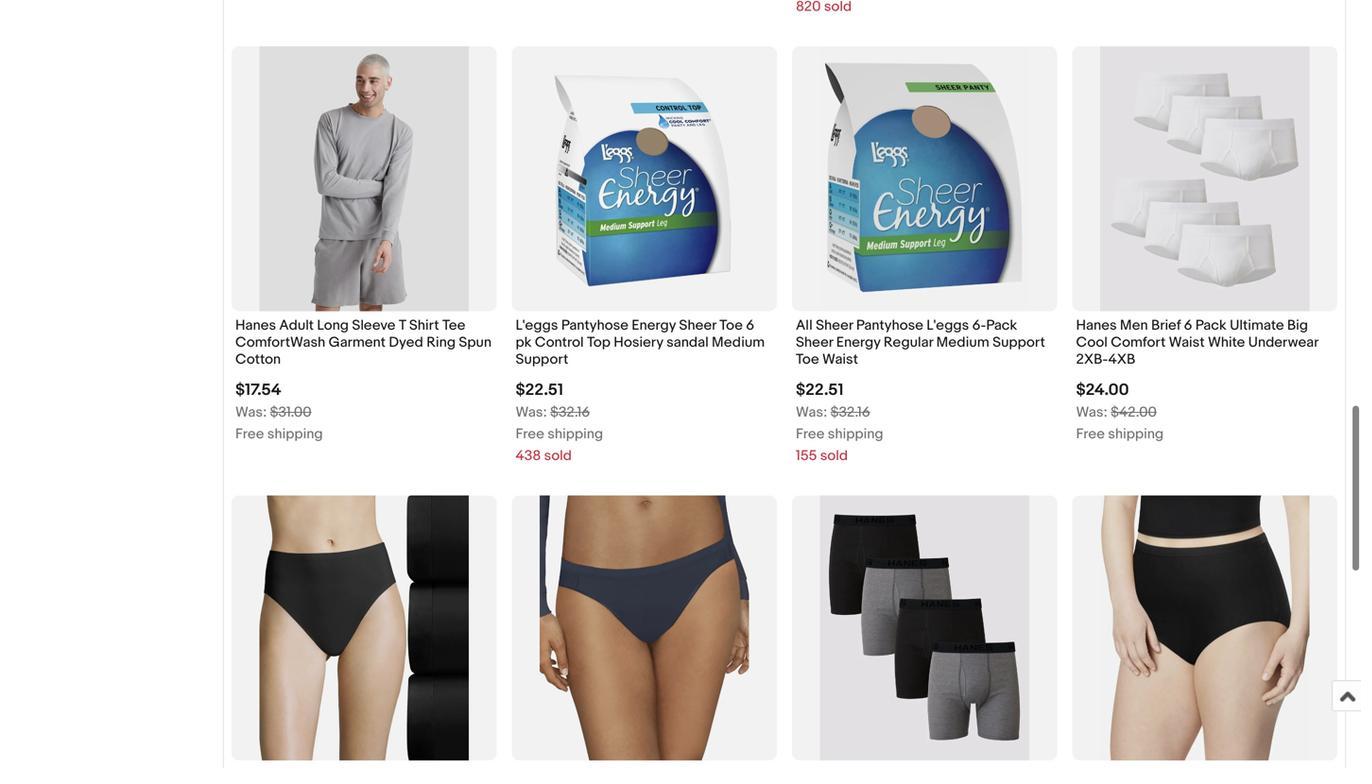 Task type: describe. For each thing, give the bounding box(es) containing it.
$42.00
[[1111, 404, 1157, 421]]

sandal
[[667, 334, 709, 351]]

hanes for $17.54
[[235, 317, 276, 334]]

free for $22.51 was: $32.16 free shipping 155 sold
[[796, 426, 825, 443]]

hanes adult long sleeve t shirt tee comfortwash garment dyed ring spun cotton link
[[235, 317, 493, 373]]

$24.00 was: $42.00 free shipping
[[1077, 380, 1164, 443]]

6 inside l'eggs pantyhose energy sheer toe 6 pk control top hosiery sandal medium support
[[746, 317, 755, 334]]

ultimate
[[1230, 317, 1285, 334]]

support inside l'eggs pantyhose energy sheer toe 6 pk control top hosiery sandal medium support
[[516, 351, 569, 368]]

control
[[535, 334, 584, 351]]

white
[[1208, 334, 1246, 351]]

regular
[[884, 334, 934, 351]]

big
[[1288, 317, 1309, 334]]

was: for $17.54 was: $31.00 free shipping
[[235, 404, 267, 421]]

toe inside all sheer pantyhose l'eggs 6-pack sheer energy regular medium support toe waist
[[796, 351, 820, 368]]

155
[[796, 448, 817, 465]]

was: for $22.51 was: $32.16 free shipping 155 sold
[[796, 404, 828, 421]]

$22.51 was: $32.16 free shipping 438 sold
[[516, 380, 603, 465]]

waist inside all sheer pantyhose l'eggs 6-pack sheer energy regular medium support toe waist
[[823, 351, 859, 368]]

$22.51 for $22.51 was: $32.16 free shipping 155 sold
[[796, 380, 844, 400]]

6 inside hanes men brief 6 pack ultimate big cool comfort waist white underwear 2xb-4xb
[[1185, 317, 1193, 334]]

6-
[[973, 317, 987, 334]]

energy inside all sheer pantyhose l'eggs 6-pack sheer energy regular medium support toe waist
[[837, 334, 881, 351]]

sheer inside l'eggs pantyhose energy sheer toe 6 pk control top hosiery sandal medium support
[[679, 317, 717, 334]]

medium inside l'eggs pantyhose energy sheer toe 6 pk control top hosiery sandal medium support
[[712, 334, 765, 351]]

sleeve
[[352, 317, 396, 334]]

long
[[317, 317, 349, 334]]

garment
[[329, 334, 386, 351]]

shipping for $17.54 was: $31.00 free shipping
[[267, 426, 323, 443]]

pack inside hanes men brief 6 pack ultimate big cool comfort waist white underwear 2xb-4xb
[[1196, 317, 1227, 334]]

all
[[796, 317, 813, 334]]

support inside all sheer pantyhose l'eggs 6-pack sheer energy regular medium support toe waist
[[993, 334, 1046, 351]]

2xb-
[[1077, 351, 1109, 368]]

free for $24.00 was: $42.00 free shipping
[[1077, 426, 1105, 443]]

hanes adult long sleeve t shirt tee comfortwash garment dyed ring spun cotton
[[235, 317, 492, 368]]

$32.16 for $22.51 was: $32.16 free shipping 438 sold
[[550, 404, 590, 421]]

hanes men brief 6 pack ultimate big cool comfort waist white underwear 2xb-4xb link
[[1077, 317, 1334, 373]]

l'eggs pantyhose energy sheer toe 6 pk control top hosiery sandal medium support
[[516, 317, 765, 368]]

brief
[[1152, 317, 1181, 334]]

all sheer pantyhose l'eggs 6-pack sheer energy regular medium support toe waist
[[796, 317, 1046, 368]]

comfort
[[1111, 334, 1166, 351]]

pantyhose inside l'eggs pantyhose energy sheer toe 6 pk control top hosiery sandal medium support
[[562, 317, 629, 334]]

hanes big men's ultimate cool comfort boxer briefs 100% cotton 4-pk (big & tall) image
[[820, 496, 1030, 761]]

all sheer pantyhose l'eggs 6-pack sheer energy regular medium support toe waist image
[[820, 46, 1030, 311]]

adult
[[279, 317, 314, 334]]

was: for $24.00 was: $42.00 free shipping
[[1077, 404, 1108, 421]]

$17.54 was: $31.00 free shipping
[[235, 380, 323, 443]]

shirt
[[409, 317, 439, 334]]

4xb
[[1109, 351, 1136, 368]]



Task type: vqa. For each thing, say whether or not it's contained in the screenshot.
The Live At Complexcon With Matt Senna
no



Task type: locate. For each thing, give the bounding box(es) containing it.
sheer right all
[[816, 317, 853, 334]]

hanes men brief 6 pack ultimate big cool comfort waist white underwear 2xb-4xb
[[1077, 317, 1319, 368]]

pantyhose up top
[[562, 317, 629, 334]]

medium
[[712, 334, 765, 351], [937, 334, 990, 351]]

sold
[[544, 448, 572, 465], [821, 448, 848, 465]]

l'eggs inside all sheer pantyhose l'eggs 6-pack sheer energy regular medium support toe waist
[[927, 317, 969, 334]]

1 horizontal spatial l'eggs
[[927, 317, 969, 334]]

2 $32.16 from the left
[[831, 404, 871, 421]]

2 6 from the left
[[1185, 317, 1193, 334]]

tee
[[443, 317, 466, 334]]

medium down 6-
[[937, 334, 990, 351]]

was: down $17.54
[[235, 404, 267, 421]]

medium right sandal
[[712, 334, 765, 351]]

hosiery
[[614, 334, 664, 351]]

1 horizontal spatial sold
[[821, 448, 848, 465]]

1 horizontal spatial pack
[[1196, 317, 1227, 334]]

shipping for $22.51 was: $32.16 free shipping 155 sold
[[828, 426, 884, 443]]

2 pack from the left
[[1196, 317, 1227, 334]]

sheer up sandal
[[679, 317, 717, 334]]

was: up 155 on the bottom right of the page
[[796, 404, 828, 421]]

energy
[[632, 317, 676, 334], [837, 334, 881, 351]]

free inside $17.54 was: $31.00 free shipping
[[235, 426, 264, 443]]

$17.54
[[235, 380, 281, 400]]

was: inside $22.51 was: $32.16 free shipping 438 sold
[[516, 404, 547, 421]]

toe left all
[[720, 317, 743, 334]]

shipping inside $24.00 was: $42.00 free shipping
[[1109, 426, 1164, 443]]

toe down all
[[796, 351, 820, 368]]

pantyhose up regular
[[857, 317, 924, 334]]

1 horizontal spatial waist
[[1169, 334, 1205, 351]]

all sheer pantyhose l'eggs 6-pack sheer energy regular medium support toe waist link
[[796, 317, 1054, 373]]

$22.51 inside $22.51 was: $32.16 free shipping 155 sold
[[796, 380, 844, 400]]

just my size briefs 10-pack underwear jms cotton tagless assorted colors sz 9-13 image
[[1101, 496, 1310, 761]]

medium inside all sheer pantyhose l'eggs 6-pack sheer energy regular medium support toe waist
[[937, 334, 990, 351]]

0 horizontal spatial toe
[[720, 317, 743, 334]]

was: inside $24.00 was: $42.00 free shipping
[[1077, 404, 1108, 421]]

1 $22.51 from the left
[[516, 380, 564, 400]]

was: down $24.00
[[1077, 404, 1108, 421]]

sold for $22.51 was: $32.16 free shipping 438 sold
[[544, 448, 572, 465]]

pk
[[516, 334, 532, 351]]

l'eggs
[[516, 317, 558, 334], [927, 317, 969, 334]]

hanes
[[235, 317, 276, 334], [1077, 317, 1117, 334]]

energy inside l'eggs pantyhose energy sheer toe 6 pk control top hosiery sandal medium support
[[632, 317, 676, 334]]

was: inside $22.51 was: $32.16 free shipping 155 sold
[[796, 404, 828, 421]]

$22.51 inside $22.51 was: $32.16 free shipping 438 sold
[[516, 380, 564, 400]]

support left cool
[[993, 334, 1046, 351]]

$24.00
[[1077, 380, 1130, 400]]

1 $32.16 from the left
[[550, 404, 590, 421]]

$32.16 inside $22.51 was: $32.16 free shipping 155 sold
[[831, 404, 871, 421]]

2 was: from the left
[[516, 404, 547, 421]]

spun
[[459, 334, 492, 351]]

pantyhose
[[562, 317, 629, 334], [857, 317, 924, 334]]

2 pantyhose from the left
[[857, 317, 924, 334]]

0 horizontal spatial pantyhose
[[562, 317, 629, 334]]

free inside $22.51 was: $32.16 free shipping 438 sold
[[516, 426, 545, 443]]

1 was: from the left
[[235, 404, 267, 421]]

2 sold from the left
[[821, 448, 848, 465]]

hanes up cool
[[1077, 317, 1117, 334]]

support down control on the top of the page
[[516, 351, 569, 368]]

l'eggs pantyhose energy sheer toe 6 pk control top hosiery sandal medium support link
[[516, 317, 774, 373]]

was: up 438
[[516, 404, 547, 421]]

free
[[235, 426, 264, 443], [516, 426, 545, 443], [796, 426, 825, 443], [1077, 426, 1105, 443]]

0 horizontal spatial l'eggs
[[516, 317, 558, 334]]

$22.51 was: $32.16 free shipping 155 sold
[[796, 380, 884, 465]]

1 l'eggs from the left
[[516, 317, 558, 334]]

1 horizontal spatial support
[[993, 334, 1046, 351]]

2 $22.51 from the left
[[796, 380, 844, 400]]

free up 155 on the bottom right of the page
[[796, 426, 825, 443]]

1 shipping from the left
[[267, 426, 323, 443]]

was: for $22.51 was: $32.16 free shipping 438 sold
[[516, 404, 547, 421]]

shipping inside $17.54 was: $31.00 free shipping
[[267, 426, 323, 443]]

free down $17.54
[[235, 426, 264, 443]]

free down $24.00
[[1077, 426, 1105, 443]]

0 horizontal spatial pack
[[987, 317, 1018, 334]]

sold inside $22.51 was: $32.16 free shipping 438 sold
[[544, 448, 572, 465]]

$22.51
[[516, 380, 564, 400], [796, 380, 844, 400]]

0 horizontal spatial 6
[[746, 317, 755, 334]]

pantyhose inside all sheer pantyhose l'eggs 6-pack sheer energy regular medium support toe waist
[[857, 317, 924, 334]]

0 vertical spatial toe
[[720, 317, 743, 334]]

1 pantyhose from the left
[[562, 317, 629, 334]]

0 horizontal spatial waist
[[823, 351, 859, 368]]

l'eggs left 6-
[[927, 317, 969, 334]]

energy up hosiery
[[632, 317, 676, 334]]

2 l'eggs from the left
[[927, 317, 969, 334]]

free for $22.51 was: $32.16 free shipping 438 sold
[[516, 426, 545, 443]]

0 horizontal spatial sold
[[544, 448, 572, 465]]

0 horizontal spatial medium
[[712, 334, 765, 351]]

comfortwash
[[235, 334, 326, 351]]

6 left all
[[746, 317, 755, 334]]

shipping
[[267, 426, 323, 443], [548, 426, 603, 443], [828, 426, 884, 443], [1109, 426, 1164, 443]]

$32.16 inside $22.51 was: $32.16 free shipping 438 sold
[[550, 404, 590, 421]]

3 shipping from the left
[[828, 426, 884, 443]]

0 horizontal spatial $32.16
[[550, 404, 590, 421]]

pack
[[987, 317, 1018, 334], [1196, 317, 1227, 334]]

$32.16 for $22.51 was: $32.16 free shipping 155 sold
[[831, 404, 871, 421]]

waist
[[1169, 334, 1205, 351], [823, 351, 859, 368]]

waist inside hanes men brief 6 pack ultimate big cool comfort waist white underwear 2xb-4xb
[[1169, 334, 1205, 351]]

toe
[[720, 317, 743, 334], [796, 351, 820, 368]]

1 medium from the left
[[712, 334, 765, 351]]

1 horizontal spatial energy
[[837, 334, 881, 351]]

t
[[399, 317, 406, 334]]

0 horizontal spatial energy
[[632, 317, 676, 334]]

1 vertical spatial toe
[[796, 351, 820, 368]]

1 horizontal spatial pantyhose
[[857, 317, 924, 334]]

was: inside $17.54 was: $31.00 free shipping
[[235, 404, 267, 421]]

1 pack from the left
[[987, 317, 1018, 334]]

was:
[[235, 404, 267, 421], [516, 404, 547, 421], [796, 404, 828, 421], [1077, 404, 1108, 421]]

0 horizontal spatial support
[[516, 351, 569, 368]]

1 horizontal spatial medium
[[937, 334, 990, 351]]

2 free from the left
[[516, 426, 545, 443]]

waist up $22.51 was: $32.16 free shipping 155 sold at the right
[[823, 351, 859, 368]]

ring
[[427, 334, 456, 351]]

4 shipping from the left
[[1109, 426, 1164, 443]]

$22.51 for $22.51 was: $32.16 free shipping 438 sold
[[516, 380, 564, 400]]

1 6 from the left
[[746, 317, 755, 334]]

4 was: from the left
[[1077, 404, 1108, 421]]

$31.00
[[270, 404, 312, 421]]

hanes inside hanes men brief 6 pack ultimate big cool comfort waist white underwear 2xb-4xb
[[1077, 317, 1117, 334]]

3 was: from the left
[[796, 404, 828, 421]]

shipping inside $22.51 was: $32.16 free shipping 438 sold
[[548, 426, 603, 443]]

men
[[1120, 317, 1149, 334]]

l'eggs pantyhose energy sheer toe 6 pk control top hosiery sandal medium support image
[[540, 46, 749, 311]]

438
[[516, 448, 541, 465]]

free up 438
[[516, 426, 545, 443]]

2 shipping from the left
[[548, 426, 603, 443]]

top
[[587, 334, 611, 351]]

shipping for $24.00 was: $42.00 free shipping
[[1109, 426, 1164, 443]]

free inside $24.00 was: $42.00 free shipping
[[1077, 426, 1105, 443]]

$22.51 down pk on the top of the page
[[516, 380, 564, 400]]

1 horizontal spatial $22.51
[[796, 380, 844, 400]]

0 horizontal spatial hanes
[[235, 317, 276, 334]]

sold right 438
[[544, 448, 572, 465]]

4 free from the left
[[1077, 426, 1105, 443]]

l'eggs up pk on the top of the page
[[516, 317, 558, 334]]

1 horizontal spatial toe
[[796, 351, 820, 368]]

bali hi cut panty 3-pack women's comfort revolution easylite stretch lightweight image
[[260, 496, 469, 761]]

$32.16
[[550, 404, 590, 421], [831, 404, 871, 421]]

shipping for $22.51 was: $32.16 free shipping 438 sold
[[548, 426, 603, 443]]

sheer down all
[[796, 334, 833, 351]]

l'eggs inside l'eggs pantyhose energy sheer toe 6 pk control top hosiery sandal medium support
[[516, 317, 558, 334]]

waist down brief
[[1169, 334, 1205, 351]]

energy left regular
[[837, 334, 881, 351]]

hanes adult long sleeve t shirt tee comfortwash garment dyed ring spun cotton image
[[260, 46, 469, 311]]

cotton
[[235, 351, 281, 368]]

sold inside $22.51 was: $32.16 free shipping 155 sold
[[821, 448, 848, 465]]

underwear
[[1249, 334, 1319, 351]]

1 free from the left
[[235, 426, 264, 443]]

$22.51 down all
[[796, 380, 844, 400]]

cool
[[1077, 334, 1108, 351]]

free for $17.54 was: $31.00 free shipping
[[235, 426, 264, 443]]

hanes for $24.00
[[1077, 317, 1117, 334]]

1 horizontal spatial 6
[[1185, 317, 1193, 334]]

hanes inside hanes adult long sleeve t shirt tee comfortwash garment dyed ring spun cotton
[[235, 317, 276, 334]]

free inside $22.51 was: $32.16 free shipping 155 sold
[[796, 426, 825, 443]]

sold for $22.51 was: $32.16 free shipping 155 sold
[[821, 448, 848, 465]]

1 sold from the left
[[544, 448, 572, 465]]

1 horizontal spatial $32.16
[[831, 404, 871, 421]]

sold right 155 on the bottom right of the page
[[821, 448, 848, 465]]

pack inside all sheer pantyhose l'eggs 6-pack sheer energy regular medium support toe waist
[[987, 317, 1018, 334]]

6
[[746, 317, 755, 334], [1185, 317, 1193, 334]]

toe inside l'eggs pantyhose energy sheer toe 6 pk control top hosiery sandal medium support
[[720, 317, 743, 334]]

support
[[993, 334, 1046, 351], [516, 351, 569, 368]]

hanes bikini 6-pack panties comfort flex fit microfiber stretch womens underwear image
[[540, 496, 749, 761]]

hanes men brief 6 pack ultimate big cool comfort waist white underwear 2xb-4xb image
[[1101, 46, 1310, 311]]

0 horizontal spatial $22.51
[[516, 380, 564, 400]]

dyed
[[389, 334, 423, 351]]

1 hanes from the left
[[235, 317, 276, 334]]

sheer
[[679, 317, 717, 334], [816, 317, 853, 334], [796, 334, 833, 351]]

shipping inside $22.51 was: $32.16 free shipping 155 sold
[[828, 426, 884, 443]]

6 right brief
[[1185, 317, 1193, 334]]

3 free from the left
[[796, 426, 825, 443]]

2 medium from the left
[[937, 334, 990, 351]]

hanes up comfortwash
[[235, 317, 276, 334]]

1 horizontal spatial hanes
[[1077, 317, 1117, 334]]

2 hanes from the left
[[1077, 317, 1117, 334]]



